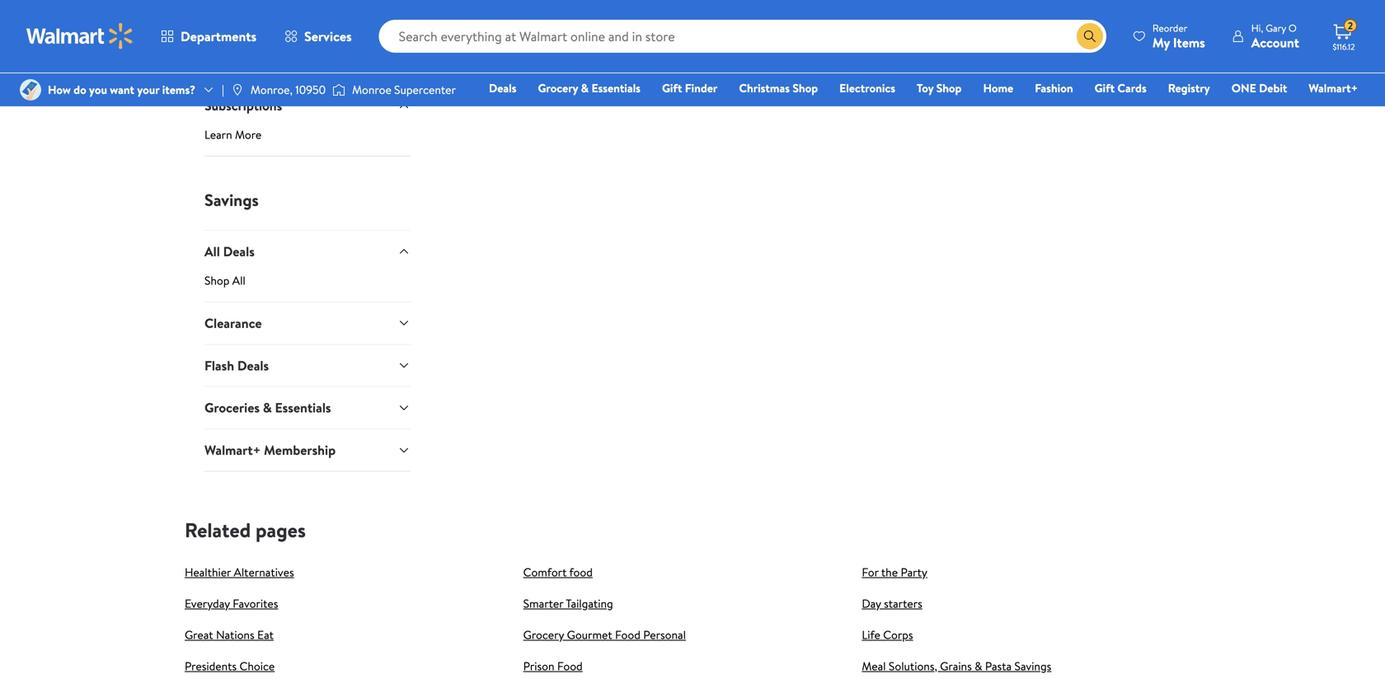 Task type: locate. For each thing, give the bounding box(es) containing it.
how do you want your items?
[[48, 82, 195, 98]]

for the party link
[[862, 564, 928, 580]]

 image right 10950
[[332, 82, 346, 98]]

0 horizontal spatial essentials
[[275, 399, 331, 417]]

1 vertical spatial all
[[204, 242, 220, 261]]

everyday favorites link
[[185, 596, 278, 612]]

everyday favorites
[[185, 596, 278, 612]]

& right groceries
[[263, 399, 272, 417]]

o
[[1289, 21, 1297, 35]]

& right deals link
[[581, 80, 589, 96]]

electronics
[[840, 80, 896, 96]]

savings up all deals at the left top
[[204, 188, 259, 211]]

2 shop all from the top
[[204, 272, 246, 288]]

walmart+ down groceries
[[204, 441, 261, 459]]

0 horizontal spatial  image
[[20, 79, 41, 101]]

0 vertical spatial grocery
[[538, 80, 578, 96]]

1 horizontal spatial walmart+
[[1309, 80, 1358, 96]]

 image right |
[[231, 83, 244, 96]]

shop
[[204, 55, 230, 71], [793, 80, 818, 96], [936, 80, 962, 96], [204, 272, 230, 288]]

0 horizontal spatial &
[[263, 399, 272, 417]]

prison
[[523, 658, 555, 674]]

2 shop all link from the top
[[204, 272, 411, 302]]

shop all link for recipes
[[204, 55, 411, 84]]

&
[[581, 80, 589, 96], [263, 399, 272, 417], [975, 658, 982, 674]]

shop all down all deals at the left top
[[204, 272, 246, 288]]

supercenter
[[394, 82, 456, 98]]

deals right 'flash'
[[237, 356, 269, 375]]

1 vertical spatial &
[[263, 399, 272, 417]]

2 horizontal spatial  image
[[332, 82, 346, 98]]

groceries & essentials button
[[204, 386, 411, 429]]

search icon image
[[1083, 30, 1097, 43]]

1 gift from the left
[[662, 80, 682, 96]]

gift for gift cards
[[1095, 80, 1115, 96]]

grocery & essentials link
[[531, 79, 648, 97]]

deals
[[489, 80, 517, 96], [223, 242, 255, 261], [237, 356, 269, 375]]

shop all up |
[[204, 55, 246, 71]]

0 horizontal spatial walmart+
[[204, 441, 261, 459]]

0 horizontal spatial gift
[[662, 80, 682, 96]]

tailgating
[[566, 596, 613, 612]]

0 horizontal spatial food
[[557, 658, 583, 674]]

for the party
[[862, 564, 928, 580]]

smarter
[[523, 596, 563, 612]]

1 vertical spatial grocery
[[523, 627, 564, 643]]

registry link
[[1161, 79, 1218, 97]]

shop right the christmas
[[793, 80, 818, 96]]

smarter tailgating link
[[523, 596, 613, 612]]

prison food link
[[523, 658, 583, 674]]

meal solutions, grains & pasta savings link
[[862, 658, 1052, 674]]

1 horizontal spatial &
[[581, 80, 589, 96]]

home
[[983, 80, 1014, 96]]

great nations eat link
[[185, 627, 274, 643]]

1 horizontal spatial  image
[[231, 83, 244, 96]]

0 vertical spatial walmart+
[[1309, 80, 1358, 96]]

departments button
[[147, 16, 271, 56]]

shop all link
[[204, 55, 411, 84], [204, 272, 411, 302]]

0 horizontal spatial savings
[[204, 188, 259, 211]]

pasta
[[985, 658, 1012, 674]]

my
[[1153, 33, 1170, 52]]

 image for monroe supercenter
[[332, 82, 346, 98]]

favorites
[[233, 596, 278, 612]]

1 vertical spatial deals
[[223, 242, 255, 261]]

debit
[[1259, 80, 1287, 96]]

services button
[[271, 16, 366, 56]]

1 horizontal spatial savings
[[1015, 658, 1052, 674]]

0 vertical spatial all
[[232, 55, 246, 71]]

1 vertical spatial food
[[557, 658, 583, 674]]

Search search field
[[379, 20, 1106, 53]]

1 vertical spatial shop all link
[[204, 272, 411, 302]]

all
[[232, 55, 246, 71], [204, 242, 220, 261], [232, 272, 246, 288]]

shop all
[[204, 55, 246, 71], [204, 272, 246, 288]]

monroe,
[[251, 82, 293, 98]]

registry
[[1168, 80, 1210, 96]]

grocery inside grocery & essentials link
[[538, 80, 578, 96]]

0 vertical spatial essentials
[[592, 80, 641, 96]]

grocery down smarter at the left of the page
[[523, 627, 564, 643]]

shop down departments
[[204, 55, 230, 71]]

grocery
[[538, 80, 578, 96], [523, 627, 564, 643]]

all up clearance
[[204, 242, 220, 261]]

presidents
[[185, 658, 237, 674]]

all for recipes
[[232, 55, 246, 71]]

 image
[[20, 79, 41, 101], [332, 82, 346, 98], [231, 83, 244, 96]]

2 vertical spatial &
[[975, 658, 982, 674]]

2 vertical spatial all
[[232, 272, 246, 288]]

groceries & essentials
[[204, 399, 331, 417]]

deals up clearance
[[223, 242, 255, 261]]

0 vertical spatial deals
[[489, 80, 517, 96]]

food right "prison"
[[557, 658, 583, 674]]

1 vertical spatial savings
[[1015, 658, 1052, 674]]

2 gift from the left
[[1095, 80, 1115, 96]]

|
[[222, 82, 224, 98]]

gift left the cards
[[1095, 80, 1115, 96]]

one debit link
[[1224, 79, 1295, 97]]

grocery right deals link
[[538, 80, 578, 96]]

2 vertical spatial deals
[[237, 356, 269, 375]]

0 vertical spatial shop all link
[[204, 55, 411, 84]]

the
[[881, 564, 898, 580]]

savings
[[204, 188, 259, 211], [1015, 658, 1052, 674]]

reorder my items
[[1153, 21, 1205, 52]]

shop down all deals at the left top
[[204, 272, 230, 288]]

grocery gourmet food personal
[[523, 627, 686, 643]]

essentials inside dropdown button
[[275, 399, 331, 417]]

essentials
[[592, 80, 641, 96], [275, 399, 331, 417]]

essentials for groceries & essentials
[[275, 399, 331, 417]]

savings right pasta
[[1015, 658, 1052, 674]]

starters
[[884, 596, 923, 612]]

hi, gary o account
[[1252, 21, 1300, 52]]

personal
[[643, 627, 686, 643]]

1 horizontal spatial gift
[[1095, 80, 1115, 96]]

0 vertical spatial &
[[581, 80, 589, 96]]

food left personal
[[615, 627, 641, 643]]

& left pasta
[[975, 658, 982, 674]]

gift for gift finder
[[662, 80, 682, 96]]

1 shop all link from the top
[[204, 55, 411, 84]]

grocery for grocery gourmet food personal
[[523, 627, 564, 643]]

1 vertical spatial essentials
[[275, 399, 331, 417]]

all down recipes
[[232, 55, 246, 71]]

all down all deals at the left top
[[232, 272, 246, 288]]

walmart+ for walmart+ membership
[[204, 441, 261, 459]]

essentials left gift finder
[[592, 80, 641, 96]]

flash deals button
[[204, 344, 411, 386]]

comfort
[[523, 564, 567, 580]]

1 vertical spatial shop all
[[204, 272, 246, 288]]

clearance
[[204, 314, 262, 332]]

& for grocery
[[581, 80, 589, 96]]

2
[[1348, 19, 1353, 33]]

toy shop
[[917, 80, 962, 96]]

 image left how
[[20, 79, 41, 101]]

walmart+ down the $116.12
[[1309, 80, 1358, 96]]

essentials up the walmart+ membership dropdown button
[[275, 399, 331, 417]]

you
[[89, 82, 107, 98]]

party
[[901, 564, 928, 580]]

monroe, 10950
[[251, 82, 326, 98]]

deals right supercenter
[[489, 80, 517, 96]]

gift left finder
[[662, 80, 682, 96]]

all deals button
[[204, 230, 411, 272]]

gift cards link
[[1087, 79, 1154, 97]]

1 horizontal spatial food
[[615, 627, 641, 643]]

walmart+ inside dropdown button
[[204, 441, 261, 459]]

1 vertical spatial walmart+
[[204, 441, 261, 459]]

walmart+
[[1309, 80, 1358, 96], [204, 441, 261, 459]]

0 vertical spatial savings
[[204, 188, 259, 211]]

gourmet
[[567, 627, 612, 643]]

groceries
[[204, 399, 260, 417]]

1 horizontal spatial essentials
[[592, 80, 641, 96]]

1 shop all from the top
[[204, 55, 246, 71]]

& inside dropdown button
[[263, 399, 272, 417]]

all deals
[[204, 242, 255, 261]]

nations
[[216, 627, 255, 643]]

subscriptions
[[204, 97, 282, 115]]

essentials for grocery & essentials
[[592, 80, 641, 96]]

0 vertical spatial shop all
[[204, 55, 246, 71]]



Task type: vqa. For each thing, say whether or not it's contained in the screenshot.
bottom SHOP ALL link
yes



Task type: describe. For each thing, give the bounding box(es) containing it.
flash
[[204, 356, 234, 375]]

grains
[[940, 658, 972, 674]]

walmart+ membership button
[[204, 429, 411, 471]]

choice
[[240, 658, 275, 674]]

comfort food link
[[523, 564, 593, 580]]

corps
[[883, 627, 913, 643]]

services
[[304, 27, 352, 45]]

home link
[[976, 79, 1021, 97]]

learn more link
[[204, 127, 411, 156]]

walmart+ membership
[[204, 441, 336, 459]]

gift finder link
[[655, 79, 725, 97]]

smarter tailgating
[[523, 596, 613, 612]]

 image for how do you want your items?
[[20, 79, 41, 101]]

reorder
[[1153, 21, 1188, 35]]

items
[[1173, 33, 1205, 52]]

gift cards
[[1095, 80, 1147, 96]]

shop all link for all deals
[[204, 272, 411, 302]]

presidents choice
[[185, 658, 275, 674]]

hi,
[[1252, 21, 1264, 35]]

prison food
[[523, 658, 583, 674]]

all inside dropdown button
[[204, 242, 220, 261]]

account
[[1252, 33, 1300, 52]]

day starters
[[862, 596, 923, 612]]

& for groceries
[[263, 399, 272, 417]]

2 horizontal spatial &
[[975, 658, 982, 674]]

 image for monroe, 10950
[[231, 83, 244, 96]]

monroe
[[352, 82, 392, 98]]

healthier alternatives
[[185, 564, 294, 580]]

shop all for recipes
[[204, 55, 246, 71]]

related
[[185, 517, 251, 544]]

items?
[[162, 82, 195, 98]]

recipes
[[204, 25, 249, 43]]

gary
[[1266, 21, 1286, 35]]

deals for flash deals
[[237, 356, 269, 375]]

grocery gourmet food personal link
[[523, 627, 686, 643]]

electronics link
[[832, 79, 903, 97]]

recipes button
[[204, 13, 411, 55]]

walmart+ link
[[1301, 79, 1366, 97]]

eat
[[257, 627, 274, 643]]

monroe supercenter
[[352, 82, 456, 98]]

presidents choice link
[[185, 658, 275, 674]]

$116.12
[[1333, 41, 1355, 52]]

meal
[[862, 658, 886, 674]]

Walmart Site-Wide search field
[[379, 20, 1106, 53]]

more
[[235, 127, 262, 143]]

healthier
[[185, 564, 231, 580]]

fashion link
[[1028, 79, 1081, 97]]

great
[[185, 627, 213, 643]]

learn more
[[204, 127, 262, 143]]

shop all for all deals
[[204, 272, 246, 288]]

christmas shop
[[739, 80, 818, 96]]

your
[[137, 82, 159, 98]]

deals for all deals
[[223, 242, 255, 261]]

christmas shop link
[[732, 79, 826, 97]]

subscriptions button
[[204, 84, 411, 127]]

grocery for grocery & essentials
[[538, 80, 578, 96]]

toy shop link
[[910, 79, 969, 97]]

all for all deals
[[232, 272, 246, 288]]

fashion
[[1035, 80, 1073, 96]]

do
[[74, 82, 86, 98]]

pages
[[256, 517, 306, 544]]

10950
[[295, 82, 326, 98]]

related pages
[[185, 517, 306, 544]]

departments
[[181, 27, 257, 45]]

how
[[48, 82, 71, 98]]

flash deals
[[204, 356, 269, 375]]

walmart image
[[26, 23, 134, 49]]

clearance button
[[204, 302, 411, 344]]

shop right toy
[[936, 80, 962, 96]]

deals link
[[482, 79, 524, 97]]

solutions,
[[889, 658, 937, 674]]

walmart+ for walmart+
[[1309, 80, 1358, 96]]

great nations eat
[[185, 627, 274, 643]]

everyday
[[185, 596, 230, 612]]

one
[[1232, 80, 1256, 96]]

gift finder
[[662, 80, 718, 96]]

0 vertical spatial food
[[615, 627, 641, 643]]

alternatives
[[234, 564, 294, 580]]

christmas
[[739, 80, 790, 96]]

food
[[569, 564, 593, 580]]

comfort food
[[523, 564, 593, 580]]

finder
[[685, 80, 718, 96]]

toy
[[917, 80, 934, 96]]

meal solutions, grains & pasta savings
[[862, 658, 1052, 674]]

day starters link
[[862, 596, 923, 612]]



